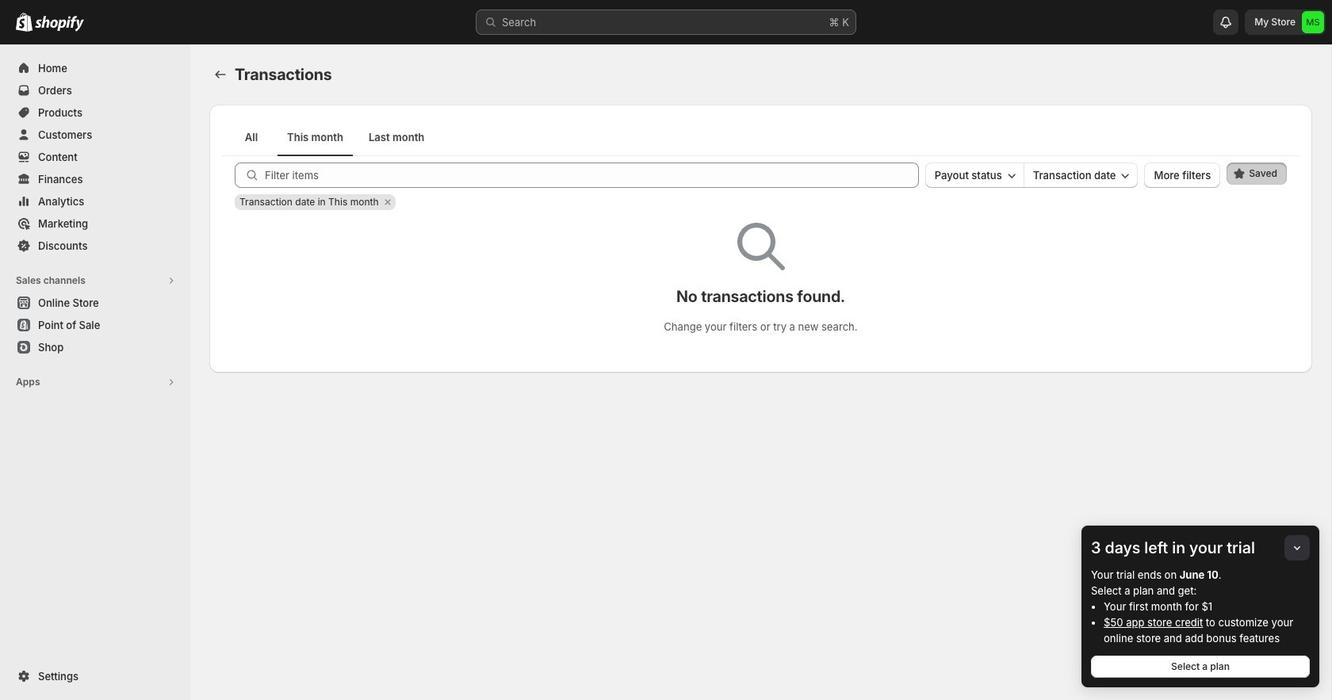 Task type: vqa. For each thing, say whether or not it's contained in the screenshot.
TAB LIST
yes



Task type: describe. For each thing, give the bounding box(es) containing it.
shopify image
[[35, 16, 84, 32]]

shopify image
[[16, 13, 33, 32]]



Task type: locate. For each thing, give the bounding box(es) containing it.
my store image
[[1303, 11, 1325, 33]]

Filter items text field
[[265, 163, 919, 188]]

tab list
[[228, 117, 1294, 156]]

empty search results image
[[737, 223, 785, 271]]



